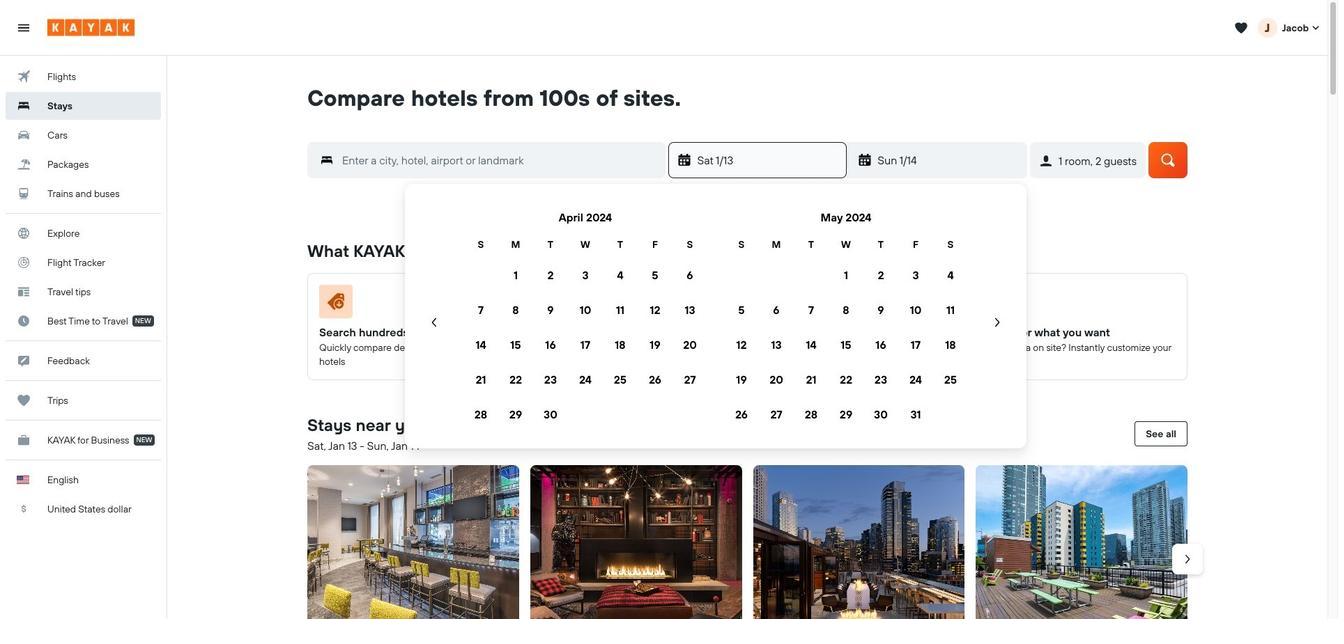 Task type: locate. For each thing, give the bounding box(es) containing it.
1 horizontal spatial grid
[[724, 201, 968, 432]]

None search field
[[286, 112, 1208, 206]]

1 grid from the left
[[463, 201, 707, 432]]

4 figure from the left
[[988, 285, 1170, 324]]

united states (english) image
[[17, 476, 29, 484]]

2 grid from the left
[[724, 201, 968, 432]]

stays near you carousel region
[[302, 460, 1203, 620]]

forward image
[[1181, 553, 1194, 567]]

1 figure from the left
[[319, 285, 502, 324]]

astra hotel, seattle, a tribute portfolio hotel element
[[753, 466, 965, 620]]

Enter a city, hotel, airport or landmark text field
[[334, 150, 665, 170]]

0 horizontal spatial grid
[[463, 201, 707, 432]]

grid
[[463, 201, 707, 432], [724, 201, 968, 432]]

springhill suites seattle downtown element
[[307, 466, 519, 620]]

figure
[[319, 285, 502, 324], [542, 285, 724, 324], [765, 285, 947, 324], [988, 285, 1170, 324]]

row
[[463, 237, 707, 252], [724, 237, 968, 252], [463, 258, 707, 293], [724, 258, 968, 293], [463, 293, 707, 328], [724, 293, 968, 328], [463, 328, 707, 362], [724, 328, 968, 362], [463, 362, 707, 397], [724, 362, 968, 397], [463, 397, 707, 432], [724, 397, 968, 432]]



Task type: vqa. For each thing, say whether or not it's contained in the screenshot.
the Map region at the bottom of the page
no



Task type: describe. For each thing, give the bounding box(es) containing it.
moxy seattle downtown element
[[530, 466, 742, 620]]

start date calendar input element
[[422, 201, 1010, 432]]

previous month image
[[427, 316, 441, 330]]

navigation menu image
[[17, 21, 31, 34]]

next month image
[[990, 316, 1004, 330]]

1br condo, air conditioning, free parking, rooftop view element
[[976, 466, 1187, 620]]

3 figure from the left
[[765, 285, 947, 324]]

2 figure from the left
[[542, 285, 724, 324]]



